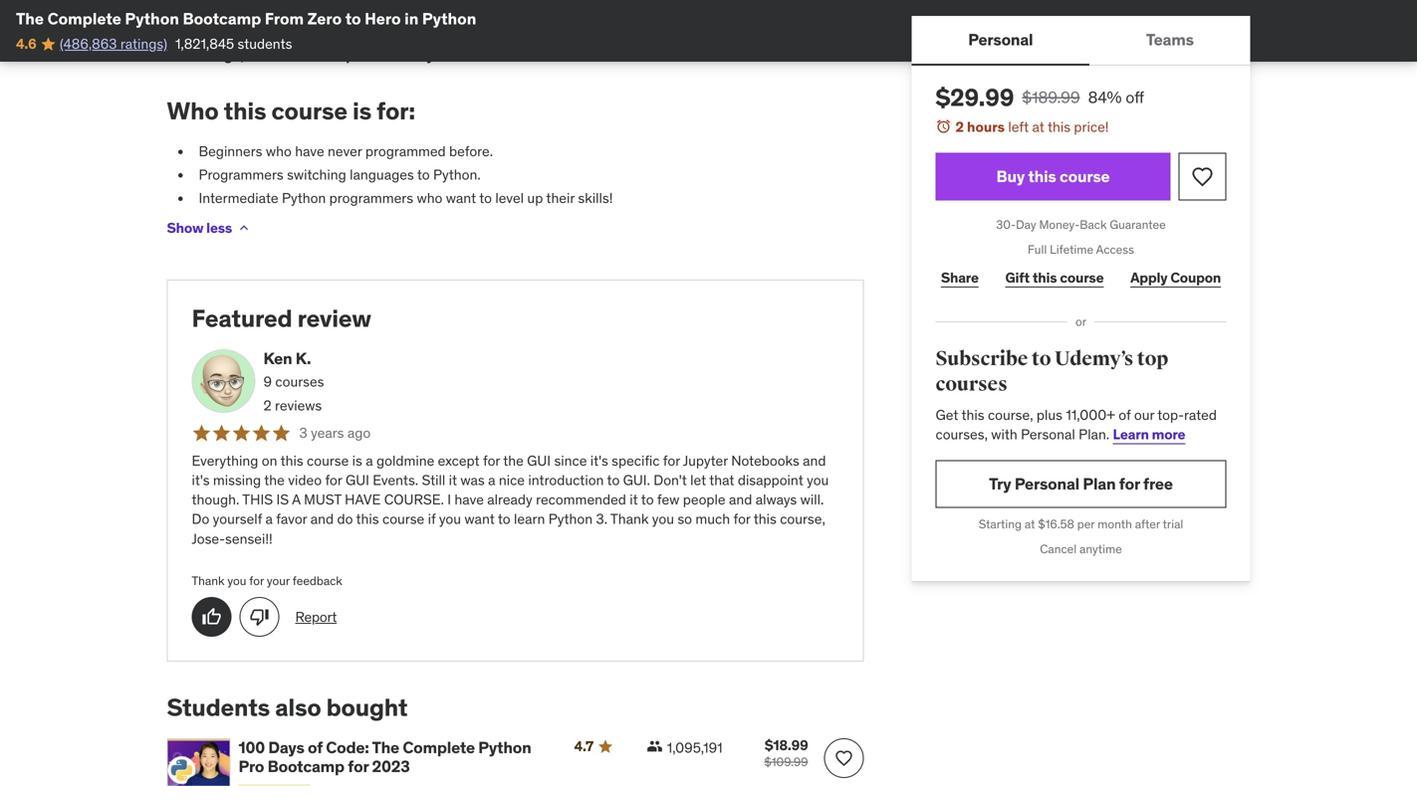 Task type: locate. For each thing, give the bounding box(es) containing it.
0 horizontal spatial your
[[267, 574, 290, 589]]

increase
[[725, 27, 781, 45]]

personal inside the get this course, plus 11,000+ of our top-rated courses, with personal plan.
[[1021, 426, 1076, 444]]

this down have
[[356, 511, 379, 529]]

1 horizontal spatial who
[[417, 189, 443, 207]]

1 vertical spatial who
[[417, 189, 443, 207]]

bootcamp right the pro
[[268, 757, 345, 778]]

complete down bought
[[403, 738, 475, 758]]

coupon
[[1171, 269, 1221, 287]]

was
[[461, 472, 485, 490]]

1 horizontal spatial 2
[[956, 118, 964, 136]]

a right was
[[488, 472, 496, 490]]

course up back
[[1060, 166, 1110, 187]]

30-
[[996, 217, 1016, 233]]

their
[[546, 189, 575, 207]]

2 inside ken k. 9 courses 2 reviews
[[263, 397, 272, 415]]

for left 2023
[[348, 757, 369, 778]]

to left udemy's
[[1032, 347, 1051, 372]]

in for python
[[448, 27, 461, 45]]

of right days
[[308, 738, 323, 758]]

report
[[295, 608, 337, 626]]

top-
[[1158, 406, 1184, 424]]

to left the level
[[479, 189, 492, 207]]

course down "years"
[[307, 452, 349, 470]]

1 vertical spatial course,
[[780, 511, 826, 529]]

it down gui.
[[630, 491, 638, 509]]

2 courses from the left
[[275, 373, 324, 391]]

if
[[428, 511, 436, 529]]

0 horizontal spatial have
[[295, 142, 324, 160]]

the
[[16, 8, 44, 29], [372, 738, 399, 758]]

0 horizontal spatial courses
[[275, 373, 324, 391]]

that left will on the top left of page
[[504, 27, 532, 45]]

off
[[1126, 87, 1145, 108]]

the up 4.6
[[16, 8, 44, 29]]

at left $16.58
[[1025, 517, 1035, 532]]

learn up practical
[[358, 27, 395, 45]]

a left way
[[464, 27, 472, 45]]

want down the python.
[[446, 189, 476, 207]]

1 vertical spatial is
[[352, 452, 362, 470]]

programmed
[[365, 142, 446, 160]]

1 vertical spatial personal
[[1021, 426, 1076, 444]]

in left way
[[448, 27, 461, 45]]

much
[[696, 511, 730, 529]]

tab list
[[912, 16, 1251, 66]]

gui up have
[[346, 472, 369, 490]]

want down already on the bottom left
[[465, 511, 495, 529]]

0 vertical spatial gui
[[527, 452, 551, 470]]

thank inside "everything on this course is a goldmine except for the gui since it's specific for jupyter notebooks and it's missing the video for gui events. still it was a nice introduction to gui. don't let that disappoint you though. this is a must have course. i have already recommended it to few people and always will. do yourself a favor and do this course if you want to learn python 3. thank you so much for this course, jose-sensei!!"
[[611, 511, 649, 529]]

1 horizontal spatial courses
[[936, 373, 1008, 397]]

1 vertical spatial of
[[308, 738, 323, 758]]

have down was
[[455, 491, 484, 509]]

students also bought
[[167, 693, 408, 723]]

0 vertical spatial who
[[266, 142, 292, 160]]

have inside beginners who have never programmed before. programmers switching languages to python. intermediate python programmers who want to level up their skills!
[[295, 142, 324, 160]]

1 horizontal spatial in
[[405, 8, 419, 29]]

never
[[328, 142, 362, 160]]

before.
[[449, 142, 493, 160]]

video
[[288, 472, 322, 490]]

python.
[[433, 166, 481, 184]]

1 vertical spatial the
[[372, 738, 399, 758]]

1 vertical spatial want
[[465, 511, 495, 529]]

who down the python.
[[417, 189, 443, 207]]

this right gift
[[1033, 269, 1057, 287]]

0 horizontal spatial that
[[504, 27, 532, 45]]

everything
[[192, 452, 258, 470]]

events.
[[373, 472, 418, 490]]

1,821,845 students
[[175, 35, 292, 53]]

and
[[697, 27, 722, 45], [318, 46, 343, 64], [803, 452, 826, 470], [729, 491, 752, 509], [311, 511, 334, 529]]

and up much
[[729, 491, 752, 509]]

programmers
[[329, 189, 413, 207]]

it's
[[590, 452, 608, 470], [192, 472, 210, 490]]

the up nice
[[503, 452, 524, 470]]

hours
[[967, 118, 1005, 136]]

0 horizontal spatial thank
[[192, 574, 225, 589]]

python inside 100 days of code: the complete python pro bootcamp for 2023
[[478, 738, 531, 758]]

courses down subscribe
[[936, 373, 1008, 397]]

course inside "link"
[[1060, 269, 1104, 287]]

2 horizontal spatial in
[[448, 27, 461, 45]]

except
[[438, 452, 480, 470]]

0 horizontal spatial who
[[266, 142, 292, 160]]

1,095,191
[[667, 740, 723, 757]]

for inside 100 days of code: the complete python pro bootcamp for 2023
[[348, 757, 369, 778]]

personal up "$29.99" on the right top of the page
[[968, 29, 1033, 50]]

to inside subscribe to udemy's top courses
[[1032, 347, 1051, 372]]

that inside "everything on this course is a goldmine except for the gui since it's specific for jupyter notebooks and it's missing the video for gui events. still it was a nice introduction to gui. don't let that disappoint you though. this is a must have course. i have already recommended it to few people and always will. do yourself a favor and do this course if you want to learn python 3. thank you so much for this course, jose-sensei!!"
[[709, 472, 735, 490]]

1 vertical spatial 2
[[263, 397, 272, 415]]

1 horizontal spatial the
[[503, 452, 524, 470]]

1 vertical spatial complete
[[403, 738, 475, 758]]

0 horizontal spatial course,
[[780, 511, 826, 529]]

course down "lifetime"
[[1060, 269, 1104, 287]]

what
[[188, 27, 221, 45]]

$16.58
[[1038, 517, 1075, 532]]

alarm image
[[936, 119, 952, 134]]

you right if in the bottom of the page
[[439, 511, 461, 529]]

at
[[1032, 118, 1045, 136], [1025, 517, 1035, 532]]

0 horizontal spatial it's
[[192, 472, 210, 490]]

0 horizontal spatial wishlist image
[[834, 749, 854, 769]]

you up all
[[248, 27, 272, 45]]

personal down the 'plus'
[[1021, 426, 1076, 444]]

0 horizontal spatial 2
[[263, 397, 272, 415]]

still
[[422, 472, 445, 490]]

1 vertical spatial bootcamp
[[268, 757, 345, 778]]

recommended
[[536, 491, 626, 509]]

gui left since
[[527, 452, 551, 470]]

wishlist image
[[1191, 165, 1215, 189], [834, 749, 854, 769]]

in
[[405, 8, 419, 29], [448, 27, 461, 45], [266, 46, 279, 64]]

sensei!!
[[225, 530, 273, 548]]

this down always
[[754, 511, 777, 529]]

to right zero
[[345, 8, 361, 29]]

ratings)
[[120, 35, 167, 53]]

1 horizontal spatial it's
[[590, 452, 608, 470]]

is down ago
[[352, 452, 362, 470]]

0 vertical spatial bootcamp
[[183, 8, 261, 29]]

get this course, plus 11,000+ of our top-rated courses, with personal plan.
[[936, 406, 1217, 444]]

a left fun
[[282, 46, 290, 64]]

this inside button
[[1028, 166, 1056, 187]]

this inside "link"
[[1033, 269, 1057, 287]]

the down on
[[264, 472, 285, 490]]

0 horizontal spatial of
[[308, 738, 323, 758]]

that right 'let'
[[709, 472, 735, 490]]

1 horizontal spatial of
[[1119, 406, 1131, 424]]

1 vertical spatial at
[[1025, 517, 1035, 532]]

you
[[248, 27, 272, 45], [807, 472, 829, 490], [439, 511, 461, 529], [652, 511, 674, 529], [227, 574, 246, 589]]

to left gui.
[[607, 472, 620, 490]]

switching
[[287, 166, 346, 184]]

30-day money-back guarantee full lifetime access
[[996, 217, 1166, 257]]

thank up undo mark as helpful icon
[[192, 574, 225, 589]]

for up don't
[[663, 452, 680, 470]]

2 down the 9
[[263, 397, 272, 415]]

personal
[[968, 29, 1033, 50], [1021, 426, 1076, 444], [1015, 474, 1080, 494]]

9
[[263, 373, 272, 391]]

0 vertical spatial have
[[295, 142, 324, 160]]

thank
[[611, 511, 649, 529], [192, 574, 225, 589]]

2 hours left at this price!
[[956, 118, 1109, 136]]

1 vertical spatial have
[[455, 491, 484, 509]]

0 horizontal spatial in
[[266, 46, 279, 64]]

is left the "for:"
[[353, 96, 372, 126]]

0 vertical spatial thank
[[611, 511, 649, 529]]

your left feedback
[[267, 574, 290, 589]]

who
[[266, 142, 292, 160], [417, 189, 443, 207]]

and right 'career'
[[697, 27, 722, 45]]

learn
[[358, 27, 395, 45], [1113, 426, 1149, 444]]

0 horizontal spatial gui
[[346, 472, 369, 490]]

1 horizontal spatial the
[[372, 738, 399, 758]]

so
[[167, 27, 184, 45]]

1 horizontal spatial learn
[[1113, 426, 1149, 444]]

for right much
[[734, 511, 751, 529]]

of inside the get this course, plus 11,000+ of our top-rated courses, with personal plan.
[[1119, 406, 1131, 424]]

ken k. image
[[192, 350, 255, 413]]

1 horizontal spatial bootcamp
[[268, 757, 345, 778]]

hero
[[365, 8, 401, 29]]

0 vertical spatial wishlist image
[[1191, 165, 1215, 189]]

courses inside ken k. 9 courses 2 reviews
[[275, 373, 324, 391]]

this right buy
[[1028, 166, 1056, 187]]

already
[[487, 491, 533, 509]]

waiting
[[275, 27, 325, 45]]

bootcamp up 1,821,845 students at the top left of the page
[[183, 8, 261, 29]]

course, up with
[[988, 406, 1033, 424]]

0 vertical spatial the
[[16, 8, 44, 29]]

ago
[[347, 424, 371, 442]]

ken
[[263, 349, 292, 369]]

this right on
[[280, 452, 303, 470]]

the right code:
[[372, 738, 399, 758]]

course inside button
[[1060, 166, 1110, 187]]

1 vertical spatial gui
[[346, 472, 369, 490]]

0 vertical spatial of
[[1119, 406, 1131, 424]]

personal inside 'button'
[[968, 29, 1033, 50]]

course, down will.
[[780, 511, 826, 529]]

who down who this course is for:
[[266, 142, 292, 160]]

in right "hero"
[[405, 8, 419, 29]]

the
[[503, 452, 524, 470], [264, 472, 285, 490]]

k.
[[296, 349, 311, 369]]

for up was
[[483, 452, 500, 470]]

1 horizontal spatial have
[[455, 491, 484, 509]]

0 vertical spatial want
[[446, 189, 476, 207]]

0 vertical spatial that
[[504, 27, 532, 45]]

0 horizontal spatial the
[[16, 8, 44, 29]]

have up switching
[[295, 142, 324, 160]]

knowledge,
[[167, 46, 244, 64]]

of inside 100 days of code: the complete python pro bootcamp for 2023
[[308, 738, 323, 758]]

0 vertical spatial it
[[449, 472, 457, 490]]

0 vertical spatial course,
[[988, 406, 1033, 424]]

guarantee
[[1110, 217, 1166, 233]]

0 vertical spatial it's
[[590, 452, 608, 470]]

of left our
[[1119, 406, 1131, 424]]

to down already on the bottom left
[[498, 511, 511, 529]]

fun
[[293, 46, 315, 64]]

apply coupon button
[[1125, 258, 1227, 298]]

1 horizontal spatial complete
[[403, 738, 475, 758]]

this up "courses,"
[[962, 406, 985, 424]]

complete up (486,863
[[47, 8, 121, 29]]

in right all
[[266, 46, 279, 64]]

at right left
[[1032, 118, 1045, 136]]

at inside the starting at $16.58 per month after trial cancel anytime
[[1025, 517, 1035, 532]]

1 vertical spatial it's
[[192, 472, 210, 490]]

your
[[620, 27, 649, 45], [785, 27, 814, 45], [267, 574, 290, 589]]

2 is from the top
[[352, 452, 362, 470]]

course up never
[[271, 96, 347, 126]]

or
[[1076, 314, 1087, 330]]

disappoint
[[738, 472, 804, 490]]

$189.99
[[1022, 87, 1080, 108]]

1 courses from the left
[[936, 373, 1008, 397]]

it right the "still"
[[449, 472, 457, 490]]

1 vertical spatial that
[[709, 472, 735, 490]]

0 horizontal spatial learn
[[358, 27, 395, 45]]

share
[[941, 269, 979, 287]]

1 horizontal spatial wishlist image
[[1191, 165, 1215, 189]]

your left 'career'
[[620, 27, 649, 45]]

your right increase
[[785, 27, 814, 45]]

0 horizontal spatial complete
[[47, 8, 121, 29]]

course for buy this course
[[1060, 166, 1110, 187]]

0 vertical spatial learn
[[358, 27, 395, 45]]

2 vertical spatial personal
[[1015, 474, 1080, 494]]

with
[[991, 426, 1018, 444]]

1 vertical spatial the
[[264, 472, 285, 490]]

for left free
[[1119, 474, 1140, 494]]

personal up $16.58
[[1015, 474, 1080, 494]]

in for hero
[[405, 8, 419, 29]]

to
[[345, 8, 361, 29], [417, 166, 430, 184], [479, 189, 492, 207], [1032, 347, 1051, 372], [607, 472, 620, 490], [641, 491, 654, 509], [498, 511, 511, 529]]

2 right 'alarm' icon
[[956, 118, 964, 136]]

apply
[[1131, 269, 1168, 287]]

gui.
[[623, 472, 650, 490]]

learn down our
[[1113, 426, 1149, 444]]

personal button
[[912, 16, 1090, 64]]

is inside "everything on this course is a goldmine except for the gui since it's specific for jupyter notebooks and it's missing the video for gui events. still it was a nice introduction to gui. don't let that disappoint you though. this is a must have course. i have already recommended it to few people and always will. do yourself a favor and do this course if you want to learn python 3. thank you so much for this course, jose-sensei!!"
[[352, 452, 362, 470]]

for:
[[377, 96, 415, 126]]

1 horizontal spatial that
[[709, 472, 735, 490]]

0 vertical spatial personal
[[968, 29, 1033, 50]]

of
[[1119, 406, 1131, 424], [308, 738, 323, 758]]

1 horizontal spatial thank
[[611, 511, 649, 529]]

0 vertical spatial is
[[353, 96, 372, 126]]

2 horizontal spatial your
[[785, 27, 814, 45]]

starting
[[979, 517, 1022, 532]]

you up will.
[[807, 472, 829, 490]]

this inside the get this course, plus 11,000+ of our top-rated courses, with personal plan.
[[962, 406, 985, 424]]

1 horizontal spatial course,
[[988, 406, 1033, 424]]

that
[[504, 27, 532, 45], [709, 472, 735, 490]]

1 horizontal spatial it
[[630, 491, 638, 509]]

try personal plan for free link
[[936, 461, 1227, 508]]

it's right since
[[590, 452, 608, 470]]

have
[[295, 142, 324, 160], [455, 491, 484, 509]]

to down programmed
[[417, 166, 430, 184]]

thank right 3.
[[611, 511, 649, 529]]

from
[[265, 8, 304, 29]]

it's up though.
[[192, 472, 210, 490]]

courses up reviews
[[275, 373, 324, 391]]

jose-
[[192, 530, 225, 548]]

practical
[[346, 46, 405, 64]]



Task type: vqa. For each thing, say whether or not it's contained in the screenshot.
topmost at
yes



Task type: describe. For each thing, give the bounding box(es) containing it.
that inside so what are you waiting for? learn python in a way that will advance your career and increase your knowledge, all in a fun and practical way!
[[504, 27, 532, 45]]

course for who this course is for:
[[271, 96, 347, 126]]

$29.99 $189.99 84% off
[[936, 83, 1145, 113]]

starting at $16.58 per month after trial cancel anytime
[[979, 517, 1184, 557]]

will
[[535, 27, 558, 45]]

for?
[[328, 27, 355, 45]]

anytime
[[1080, 542, 1122, 557]]

full
[[1028, 242, 1047, 257]]

1 horizontal spatial gui
[[527, 452, 551, 470]]

0 vertical spatial complete
[[47, 8, 121, 29]]

a left favor
[[265, 511, 273, 529]]

0 vertical spatial 2
[[956, 118, 964, 136]]

undo mark as helpful image
[[202, 608, 222, 628]]

left
[[1008, 118, 1029, 136]]

1 vertical spatial it
[[630, 491, 638, 509]]

for up mark as unhelpful icon
[[249, 574, 264, 589]]

you inside so what are you waiting for? learn python in a way that will advance your career and increase your knowledge, all in a fun and practical way!
[[248, 27, 272, 45]]

1 vertical spatial learn
[[1113, 426, 1149, 444]]

skills!
[[578, 189, 613, 207]]

programmers
[[199, 166, 284, 184]]

nice
[[499, 472, 525, 490]]

so
[[678, 511, 692, 529]]

thank you for your feedback
[[192, 574, 342, 589]]

xsmall image
[[647, 739, 663, 755]]

beginners who have never programmed before. programmers switching languages to python. intermediate python programmers who want to level up their skills!
[[199, 142, 613, 207]]

this up beginners
[[224, 96, 266, 126]]

udemy's
[[1055, 347, 1134, 372]]

complete inside 100 days of code: the complete python pro bootcamp for 2023
[[403, 738, 475, 758]]

plus
[[1037, 406, 1063, 424]]

and down "for?"
[[318, 46, 343, 64]]

beginners
[[199, 142, 262, 160]]

featured
[[192, 304, 292, 334]]

you down few
[[652, 511, 674, 529]]

who this course is for:
[[167, 96, 415, 126]]

3 years ago
[[299, 424, 371, 442]]

course, inside "everything on this course is a goldmine except for the gui since it's specific for jupyter notebooks and it's missing the video for gui events. still it was a nice introduction to gui. don't let that disappoint you though. this is a must have course. i have already recommended it to few people and always will. do yourself a favor and do this course if you want to learn python 3. thank you so much for this course, jose-sensei!!"
[[780, 511, 826, 529]]

4.6
[[16, 35, 36, 53]]

1 vertical spatial wishlist image
[[834, 749, 854, 769]]

$18.99
[[765, 737, 808, 755]]

$29.99
[[936, 83, 1014, 113]]

learn inside so what are you waiting for? learn python in a way that will advance your career and increase your knowledge, all in a fun and practical way!
[[358, 27, 395, 45]]

tab list containing personal
[[912, 16, 1251, 66]]

less
[[206, 219, 232, 237]]

apply coupon
[[1131, 269, 1221, 287]]

who
[[167, 96, 219, 126]]

everything on this course is a goldmine except for the gui since it's specific for jupyter notebooks and it's missing the video for gui events. still it was a nice introduction to gui. don't let that disappoint you though. this is a must have course. i have already recommended it to few people and always will. do yourself a favor and do this course if you want to learn python 3. thank you so much for this course, jose-sensei!!
[[192, 452, 829, 548]]

bootcamp inside 100 days of code: the complete python pro bootcamp for 2023
[[268, 757, 345, 778]]

teams button
[[1090, 16, 1251, 64]]

1 horizontal spatial your
[[620, 27, 649, 45]]

python inside so what are you waiting for? learn python in a way that will advance your career and increase your knowledge, all in a fun and practical way!
[[398, 27, 445, 45]]

get
[[936, 406, 959, 424]]

plan
[[1083, 474, 1116, 494]]

teams
[[1146, 29, 1194, 50]]

must
[[304, 491, 341, 509]]

gift this course link
[[1000, 258, 1109, 298]]

per
[[1078, 517, 1095, 532]]

few
[[657, 491, 680, 509]]

courses inside subscribe to udemy's top courses
[[936, 373, 1008, 397]]

subscribe
[[936, 347, 1028, 372]]

$18.99 $109.99
[[764, 737, 808, 770]]

do
[[192, 511, 209, 529]]

notebooks
[[731, 452, 800, 470]]

way
[[475, 27, 501, 45]]

career
[[652, 27, 694, 45]]

up
[[527, 189, 543, 207]]

and down must
[[311, 511, 334, 529]]

1 vertical spatial thank
[[192, 574, 225, 589]]

report button
[[295, 608, 337, 628]]

python inside "everything on this course is a goldmine except for the gui since it's specific for jupyter notebooks and it's missing the video for gui events. still it was a nice introduction to gui. don't let that disappoint you though. this is a must have course. i have already recommended it to few people and always will. do yourself a favor and do this course if you want to learn python 3. thank you so much for this course, jose-sensei!!"
[[549, 511, 593, 529]]

intermediate
[[199, 189, 278, 207]]

way!
[[408, 46, 438, 64]]

all
[[248, 46, 263, 64]]

0 horizontal spatial it
[[449, 472, 457, 490]]

and up will.
[[803, 452, 826, 470]]

for up must
[[325, 472, 342, 490]]

price!
[[1074, 118, 1109, 136]]

bought
[[326, 693, 408, 723]]

lifetime
[[1050, 242, 1094, 257]]

0 vertical spatial the
[[503, 452, 524, 470]]

course for gift this course
[[1060, 269, 1104, 287]]

(486,863 ratings)
[[60, 35, 167, 53]]

are
[[224, 27, 245, 45]]

on
[[262, 452, 277, 470]]

1 is from the top
[[353, 96, 372, 126]]

course.
[[384, 491, 444, 509]]

4.7
[[574, 738, 594, 756]]

pro
[[239, 757, 264, 778]]

$109.99
[[764, 755, 808, 770]]

you down sensei!!
[[227, 574, 246, 589]]

also
[[275, 693, 321, 723]]

xsmall image
[[236, 220, 252, 236]]

want inside beginners who have never programmed before. programmers switching languages to python. intermediate python programmers who want to level up their skills!
[[446, 189, 476, 207]]

learn more
[[1113, 426, 1186, 444]]

to left few
[[641, 491, 654, 509]]

3.
[[596, 511, 608, 529]]

buy this course button
[[936, 153, 1171, 201]]

11,000+
[[1066, 406, 1115, 424]]

show
[[167, 219, 203, 237]]

100 days of code: the complete python pro bootcamp for 2023 link
[[239, 738, 550, 778]]

rated
[[1184, 406, 1217, 424]]

learn more link
[[1113, 426, 1186, 444]]

don't
[[654, 472, 687, 490]]

course, inside the get this course, plus 11,000+ of our top-rated courses, with personal plan.
[[988, 406, 1033, 424]]

introduction
[[528, 472, 604, 490]]

have inside "everything on this course is a goldmine except for the gui since it's specific for jupyter notebooks and it's missing the video for gui events. still it was a nice introduction to gui. don't let that disappoint you though. this is a must have course. i have already recommended it to few people and always will. do yourself a favor and do this course if you want to learn python 3. thank you so much for this course, jose-sensei!!"
[[455, 491, 484, 509]]

mark as unhelpful image
[[250, 608, 269, 628]]

free
[[1144, 474, 1173, 494]]

buy
[[997, 166, 1025, 187]]

this down "$189.99"
[[1048, 118, 1071, 136]]

have
[[345, 491, 381, 509]]

0 horizontal spatial the
[[264, 472, 285, 490]]

though.
[[192, 491, 239, 509]]

so what are you waiting for? learn python in a way that will advance your career and increase your knowledge, all in a fun and practical way!
[[167, 27, 814, 64]]

level
[[495, 189, 524, 207]]

is
[[276, 491, 289, 509]]

course down 'course.'
[[382, 511, 425, 529]]

top
[[1137, 347, 1169, 372]]

0 vertical spatial at
[[1032, 118, 1045, 136]]

the inside 100 days of code: the complete python pro bootcamp for 2023
[[372, 738, 399, 758]]

trial
[[1163, 517, 1184, 532]]

python inside beginners who have never programmed before. programmers switching languages to python. intermediate python programmers who want to level up their skills!
[[282, 189, 326, 207]]

84%
[[1088, 87, 1122, 108]]

want inside "everything on this course is a goldmine except for the gui since it's specific for jupyter notebooks and it's missing the video for gui events. still it was a nice introduction to gui. don't let that disappoint you though. this is a must have course. i have already recommended it to few people and always will. do yourself a favor and do this course if you want to learn python 3. thank you so much for this course, jose-sensei!!"
[[465, 511, 495, 529]]

3
[[299, 424, 307, 442]]

a down ago
[[366, 452, 373, 470]]

0 horizontal spatial bootcamp
[[183, 8, 261, 29]]

missing
[[213, 472, 261, 490]]

plan.
[[1079, 426, 1110, 444]]



